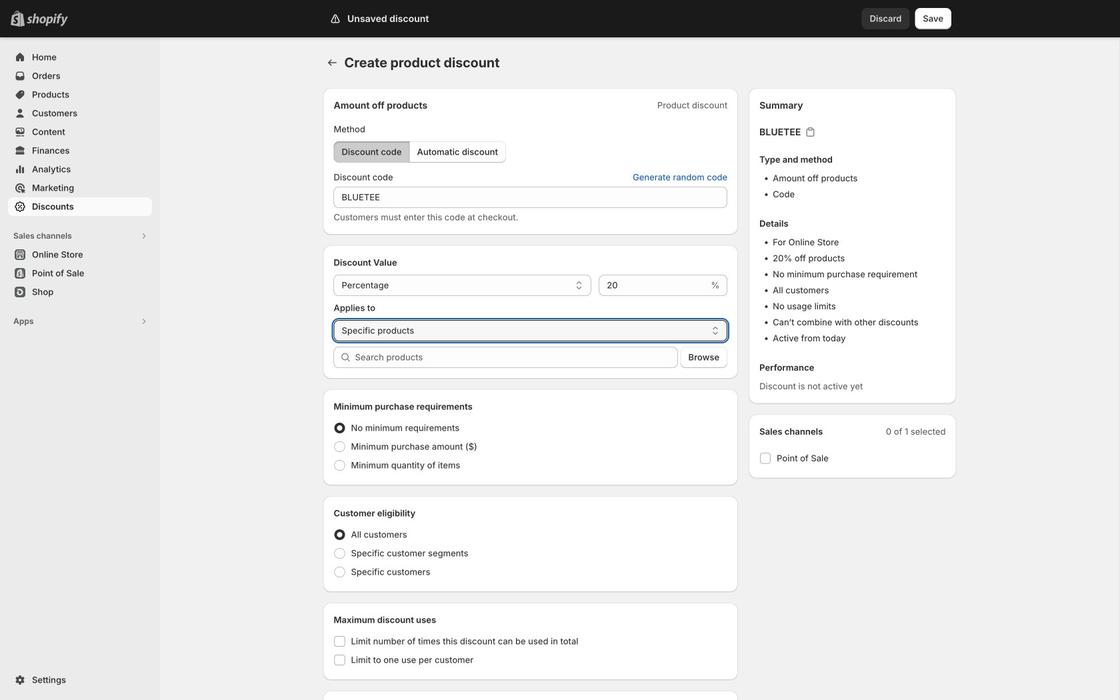 Task type: vqa. For each thing, say whether or not it's contained in the screenshot.
Start
no



Task type: describe. For each thing, give the bounding box(es) containing it.
shopify image
[[27, 13, 68, 27]]



Task type: locate. For each thing, give the bounding box(es) containing it.
Search products text field
[[355, 347, 678, 368]]

None text field
[[334, 187, 728, 208], [599, 275, 709, 296], [334, 187, 728, 208], [599, 275, 709, 296]]



